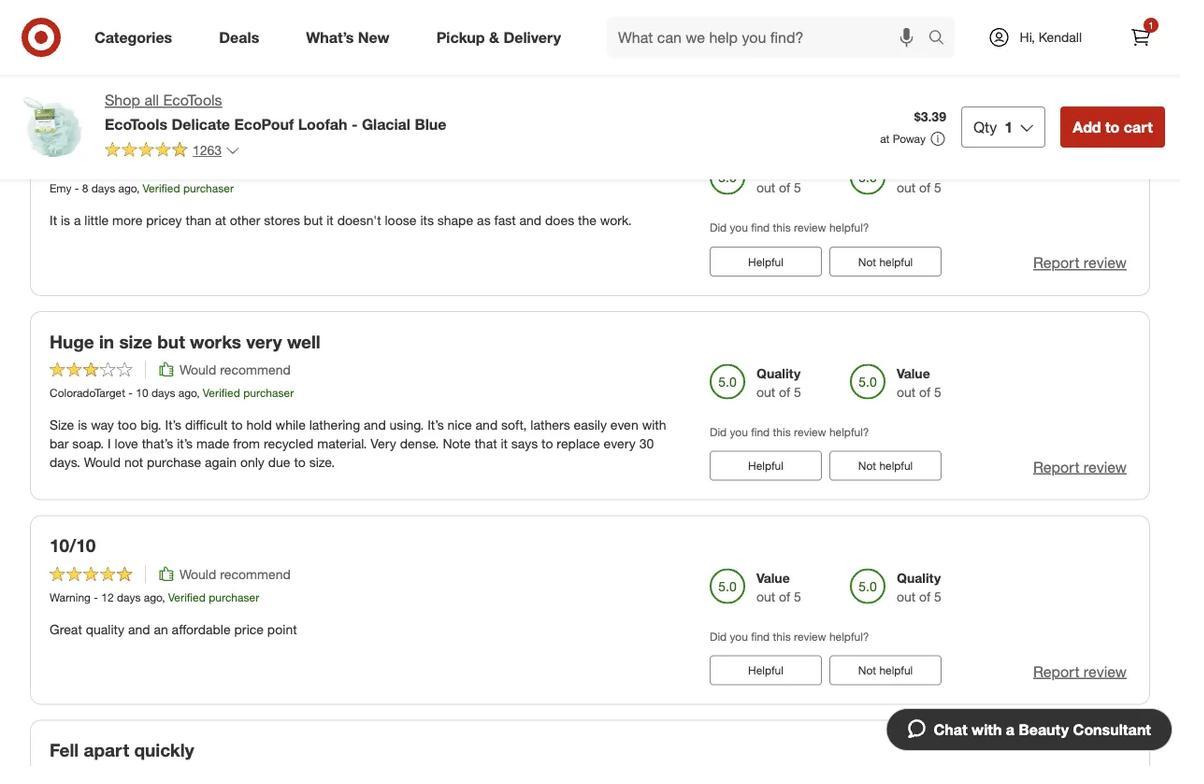 Task type: locate. For each thing, give the bounding box(es) containing it.
0 vertical spatial days
[[91, 181, 115, 195]]

4 helpful button from the top
[[710, 656, 822, 686]]

1 horizontal spatial days
[[117, 591, 141, 605]]

1 horizontal spatial it's
[[428, 417, 444, 433]]

again. down 'deals' at the left of the page
[[185, 54, 220, 71]]

ago up more
[[118, 181, 136, 195]]

helpful
[[748, 50, 784, 64], [748, 255, 784, 269], [748, 459, 784, 473], [748, 664, 784, 678]]

well
[[287, 331, 320, 352]]

verified up "great quality and an affordable price point"
[[168, 591, 206, 605]]

i right the time
[[125, 36, 128, 52]]

glacial
[[362, 115, 410, 133]]

that's
[[142, 436, 173, 452]]

&
[[489, 28, 499, 46]]

4 not from the top
[[858, 664, 876, 678]]

helpful button for good price for a good scrubber
[[710, 247, 822, 277]]

- left 12
[[94, 591, 98, 605]]

1 vertical spatial would recommend
[[180, 362, 291, 378]]

from
[[177, 36, 204, 52], [92, 54, 119, 71], [233, 436, 260, 452]]

1 horizontal spatial price
[[234, 621, 264, 638]]

3 not helpful from the top
[[858, 459, 913, 473]]

2 report review button from the top
[[1033, 457, 1127, 478]]

0 vertical spatial report review button
[[1033, 252, 1127, 274]]

0 horizontal spatial ago
[[118, 181, 136, 195]]

2 vertical spatial would recommend
[[180, 566, 291, 583]]

verified for works
[[203, 386, 240, 400]]

ago up difficult
[[178, 386, 196, 400]]

2 not helpful button from the top
[[829, 247, 942, 277]]

would recommend up the affordable
[[180, 566, 291, 583]]

purchaser up hold at bottom left
[[243, 386, 294, 400]]

1 vertical spatial did you find this review helpful?
[[710, 425, 869, 439]]

again.
[[558, 36, 593, 52], [185, 54, 220, 71]]

value
[[897, 365, 930, 382], [757, 570, 790, 586]]

2 vertical spatial find
[[751, 630, 770, 644]]

days right 12
[[117, 591, 141, 605]]

1 vertical spatial find
[[751, 425, 770, 439]]

it
[[398, 17, 405, 33], [484, 36, 491, 52], [327, 212, 334, 228], [501, 436, 508, 452]]

did for good price for a good scrubber
[[710, 220, 727, 234]]

recommend down very
[[220, 362, 291, 378]]

at poway
[[880, 132, 926, 146]]

2 vertical spatial from
[[233, 436, 260, 452]]

2 horizontal spatial 1
[[1149, 19, 1154, 31]]

days right 8
[[91, 181, 115, 195]]

1 vertical spatial ago
[[178, 386, 196, 400]]

it right that
[[501, 436, 508, 452]]

1 right qty
[[1005, 118, 1013, 136]]

$3.39
[[914, 109, 946, 125]]

3 helpful button from the top
[[710, 451, 822, 481]]

would up the warning - 12 days ago , verified purchaser
[[180, 566, 216, 583]]

1 horizontal spatial apart
[[492, 17, 523, 33]]

1 not helpful from the top
[[858, 50, 913, 64]]

chat with a beauty consultant button
[[886, 709, 1173, 752]]

i inside size is way too big. it's difficult to hold while lathering and using. it's nice and soft, lathers easily even with bar soap. i love that's it's made from recycled material. very dense. note that it says to replace every 30 days. would not purchase again only due to size.
[[108, 436, 111, 452]]

1 report review from the top
[[1033, 254, 1127, 272]]

2 not helpful from the top
[[858, 255, 913, 269]]

1 vertical spatial is
[[61, 212, 70, 228]]

10/10
[[50, 536, 96, 557]]

2 horizontal spatial is
[[202, 17, 212, 33]]

1 horizontal spatial from
[[177, 36, 204, 52]]

0 horizontal spatial value out of 5
[[757, 570, 801, 605]]

days right 10 on the bottom left of page
[[151, 386, 175, 400]]

0 vertical spatial helpful?
[[829, 220, 869, 234]]

at right than at the top left of the page
[[215, 212, 226, 228]]

2 helpful from the top
[[879, 255, 913, 269]]

2 horizontal spatial from
[[233, 436, 260, 452]]

coloradotarget - 10 days ago , verified purchaser
[[50, 386, 294, 400]]

brand down bought
[[147, 54, 182, 71]]

1 horizontal spatial value out of 5
[[897, 365, 942, 400]]

3 you from the top
[[730, 630, 748, 644]]

, up difficult
[[196, 386, 200, 400]]

from down the time
[[92, 54, 119, 71]]

would recommend down works
[[180, 362, 291, 378]]

1 not helpful button from the top
[[829, 42, 942, 72]]

with right "chat"
[[972, 721, 1002, 739]]

is left great.
[[202, 17, 212, 33]]

0 vertical spatial is
[[202, 17, 212, 33]]

stores
[[264, 212, 300, 228]]

it's up it's
[[165, 417, 181, 433]]

i left the got
[[369, 36, 372, 52]]

3 not from the top
[[858, 459, 876, 473]]

verified up difficult
[[203, 386, 240, 400]]

is inside the quality and thickness is great. but after a few showers, it started falling apart on me. this happened to me last time i bought from this brand and just thought i got a bad one but it happened again. won't be buying from this brand again.
[[202, 17, 212, 33]]

not helpful button
[[829, 42, 942, 72], [829, 247, 942, 277], [829, 451, 942, 481], [829, 656, 942, 686]]

2 vertical spatial report review button
[[1033, 662, 1127, 683]]

and
[[117, 17, 140, 33], [270, 36, 292, 52], [519, 212, 542, 228], [364, 417, 386, 433], [476, 417, 498, 433], [128, 621, 150, 638]]

recommend up the "point"
[[220, 566, 291, 583]]

0 vertical spatial brand
[[232, 36, 266, 52]]

1 horizontal spatial out of 5
[[897, 179, 942, 196]]

categories link
[[79, 17, 196, 58]]

delicate
[[172, 115, 230, 133]]

size.
[[309, 454, 335, 471]]

0 horizontal spatial quality out of 5
[[757, 365, 801, 400]]

too
[[118, 417, 137, 433]]

happened up be
[[598, 17, 658, 33]]

coloradotarget
[[50, 386, 125, 400]]

2 horizontal spatial ,
[[196, 386, 200, 400]]

apart
[[492, 17, 523, 33], [84, 740, 129, 762]]

0 horizontal spatial with
[[642, 417, 666, 433]]

bar
[[50, 436, 69, 452]]

but right "size"
[[157, 331, 185, 352]]

a right the got
[[399, 36, 406, 52]]

1 you from the top
[[730, 220, 748, 234]]

huge in size but works very well
[[50, 331, 320, 352]]

0 horizontal spatial price
[[101, 126, 143, 148]]

1 guest found this review helpful. did you?
[[710, 16, 922, 30]]

is up soap. at the bottom left
[[78, 417, 87, 433]]

1 vertical spatial report
[[1033, 458, 1080, 477]]

2 vertical spatial you
[[730, 630, 748, 644]]

is right it
[[61, 212, 70, 228]]

fell
[[50, 740, 79, 762]]

categories
[[94, 28, 172, 46]]

again. down this
[[558, 36, 593, 52]]

2 horizontal spatial but
[[461, 36, 480, 52]]

1 find from the top
[[751, 220, 770, 234]]

it
[[50, 212, 57, 228]]

this
[[782, 16, 800, 30], [208, 36, 228, 52], [123, 54, 144, 71], [773, 220, 791, 234], [773, 425, 791, 439], [773, 630, 791, 644]]

2 horizontal spatial ago
[[178, 386, 196, 400]]

this
[[570, 17, 594, 33]]

this for 1st helpful button
[[782, 16, 800, 30]]

happened down "on"
[[494, 36, 554, 52]]

but right stores
[[304, 212, 323, 228]]

did
[[878, 16, 895, 30], [710, 220, 727, 234], [710, 425, 727, 439], [710, 630, 727, 644]]

1 left "guest"
[[710, 16, 716, 30]]

0 vertical spatial verified
[[143, 181, 180, 195]]

price down the shop
[[101, 126, 143, 148]]

out of 5
[[757, 179, 801, 196], [897, 179, 942, 196]]

0 horizontal spatial 1
[[710, 16, 716, 30]]

1263 link
[[105, 141, 240, 163]]

1 vertical spatial apart
[[84, 740, 129, 762]]

one
[[435, 36, 457, 52]]

price left the "point"
[[234, 621, 264, 638]]

with
[[642, 417, 666, 433], [972, 721, 1002, 739]]

did you find this review helpful?
[[710, 220, 869, 234], [710, 425, 869, 439], [710, 630, 869, 644]]

ago for size
[[178, 386, 196, 400]]

2 vertical spatial ,
[[162, 591, 165, 605]]

2 you from the top
[[730, 425, 748, 439]]

search
[[920, 30, 965, 48]]

it is a little more pricey than at other stores but it doesn't loose its shape as fast and does the work.
[[50, 212, 632, 228]]

2 vertical spatial days
[[117, 591, 141, 605]]

with inside size is way too big. it's difficult to hold while lathering and using. it's nice and soft, lathers easily even with bar soap. i love that's it's made from recycled material. very dense. note that it says to replace every 30 days. would not purchase again only due to size.
[[642, 417, 666, 433]]

3 not helpful button from the top
[[829, 451, 942, 481]]

1 would recommend from the top
[[180, 157, 291, 173]]

0 vertical spatial from
[[177, 36, 204, 52]]

1 vertical spatial happened
[[494, 36, 554, 52]]

with up '30'
[[642, 417, 666, 433]]

did you find this review helpful? for scrubber
[[710, 220, 869, 234]]

shape
[[437, 212, 473, 228]]

chat with a beauty consultant
[[934, 721, 1151, 739]]

recommend down scrubber
[[220, 157, 291, 173]]

note
[[443, 436, 471, 452]]

1 horizontal spatial i
[[125, 36, 128, 52]]

2 report from the top
[[1033, 458, 1080, 477]]

apart left "on"
[[492, 17, 523, 33]]

0 vertical spatial would recommend
[[180, 157, 291, 173]]

2 report review from the top
[[1033, 458, 1127, 477]]

brand down but
[[232, 36, 266, 52]]

- for huge in size but works very well
[[128, 386, 133, 400]]

poway
[[893, 132, 926, 146]]

would for 10/10
[[180, 566, 216, 583]]

0 horizontal spatial brand
[[147, 54, 182, 71]]

me
[[50, 36, 68, 52]]

not helpful button for huge in size but works very well
[[829, 451, 942, 481]]

3 helpful from the top
[[748, 459, 784, 473]]

2 helpful from the top
[[748, 255, 784, 269]]

good
[[192, 126, 235, 148]]

little
[[84, 212, 109, 228]]

- inside shop all ecotools ecotools delicate ecopouf loofah - glacial blue
[[352, 115, 358, 133]]

0 vertical spatial you
[[730, 220, 748, 234]]

helpful for huge in size but works very well
[[748, 459, 784, 473]]

a left the few in the top of the page
[[307, 17, 314, 33]]

purchaser up the affordable
[[209, 591, 259, 605]]

1 not from the top
[[858, 50, 876, 64]]

to left "guest"
[[661, 17, 673, 33]]

size
[[119, 331, 152, 352]]

would
[[180, 157, 216, 173], [180, 362, 216, 378], [84, 454, 121, 471], [180, 566, 216, 583]]

0 vertical spatial recommend
[[220, 157, 291, 173]]

1 report review button from the top
[[1033, 252, 1127, 274]]

2 helpful? from the top
[[829, 425, 869, 439]]

report review
[[1033, 254, 1127, 272], [1033, 458, 1127, 477], [1033, 663, 1127, 681]]

from inside size is way too big. it's difficult to hold while lathering and using. it's nice and soft, lathers easily even with bar soap. i love that's it's made from recycled material. very dense. note that it says to replace every 30 days. would not purchase again only due to size.
[[233, 436, 260, 452]]

2 vertical spatial report
[[1033, 663, 1080, 681]]

ecotools up delicate
[[163, 91, 222, 109]]

1 helpful from the top
[[879, 50, 913, 64]]

and up that
[[476, 417, 498, 433]]

2 vertical spatial but
[[157, 331, 185, 352]]

ago up an
[[144, 591, 162, 605]]

4 not helpful from the top
[[858, 664, 913, 678]]

brand
[[232, 36, 266, 52], [147, 54, 182, 71]]

2 did you find this review helpful? from the top
[[710, 425, 869, 439]]

helpful? for scrubber
[[829, 220, 869, 234]]

is inside size is way too big. it's difficult to hold while lathering and using. it's nice and soft, lathers easily even with bar soap. i love that's it's made from recycled material. very dense. note that it says to replace every 30 days. would not purchase again only due to size.
[[78, 417, 87, 433]]

- left glacial
[[352, 115, 358, 133]]

verified
[[143, 181, 180, 195], [203, 386, 240, 400], [168, 591, 206, 605]]

bad
[[409, 36, 432, 52]]

1 vertical spatial from
[[92, 54, 119, 71]]

1 right kendall
[[1149, 19, 1154, 31]]

recycled
[[264, 436, 314, 452]]

affordable
[[172, 621, 231, 638]]

but down falling
[[461, 36, 480, 52]]

purchaser
[[183, 181, 234, 195], [243, 386, 294, 400], [209, 591, 259, 605]]

2 not from the top
[[858, 255, 876, 269]]

4 helpful from the top
[[748, 664, 784, 678]]

2 vertical spatial report review
[[1033, 663, 1127, 681]]

2 vertical spatial purchaser
[[209, 591, 259, 605]]

would down soap. at the bottom left
[[84, 454, 121, 471]]

1 vertical spatial helpful?
[[829, 425, 869, 439]]

the
[[50, 17, 72, 33]]

0 horizontal spatial days
[[91, 181, 115, 195]]

did for 10/10
[[710, 630, 727, 644]]

ago
[[118, 181, 136, 195], [178, 386, 196, 400], [144, 591, 162, 605]]

not for good price for a good scrubber
[[858, 255, 876, 269]]

- left 8
[[75, 181, 79, 195]]

out
[[757, 179, 775, 196], [897, 179, 916, 196], [757, 384, 775, 400], [897, 384, 916, 400], [757, 589, 775, 605], [897, 589, 916, 605]]

1 it's from the left
[[165, 417, 181, 433]]

purchaser up than at the top left of the page
[[183, 181, 234, 195]]

1 vertical spatial ,
[[196, 386, 200, 400]]

3 helpful from the top
[[879, 459, 913, 473]]

0 vertical spatial ecotools
[[163, 91, 222, 109]]

0 horizontal spatial happened
[[494, 36, 554, 52]]

ago for for
[[118, 181, 136, 195]]

, up more
[[136, 181, 140, 195]]

0 vertical spatial price
[[101, 126, 143, 148]]

doesn't
[[337, 212, 381, 228]]

you
[[730, 220, 748, 234], [730, 425, 748, 439], [730, 630, 748, 644]]

0 horizontal spatial is
[[61, 212, 70, 228]]

to inside the quality and thickness is great. but after a few showers, it started falling apart on me. this happened to me last time i bought from this brand and just thought i got a bad one but it happened again. won't be buying from this brand again.
[[661, 17, 673, 33]]

not for huge in size but works very well
[[858, 459, 876, 473]]

3 would recommend from the top
[[180, 566, 291, 583]]

would down "good price for a good scrubber"
[[180, 157, 216, 173]]

1 vertical spatial report review button
[[1033, 457, 1127, 478]]

days
[[91, 181, 115, 195], [151, 386, 175, 400], [117, 591, 141, 605]]

at left poway
[[880, 132, 890, 146]]

1 helpful? from the top
[[829, 220, 869, 234]]

0 vertical spatial report
[[1033, 254, 1080, 272]]

2 horizontal spatial days
[[151, 386, 175, 400]]

0 vertical spatial apart
[[492, 17, 523, 33]]

0 vertical spatial at
[[880, 132, 890, 146]]

0 vertical spatial ,
[[136, 181, 140, 195]]

would down huge in size but works very well at left
[[180, 362, 216, 378]]

other
[[230, 212, 260, 228]]

1 recommend from the top
[[220, 157, 291, 173]]

you for scrubber
[[730, 220, 748, 234]]

is
[[202, 17, 212, 33], [61, 212, 70, 228], [78, 417, 87, 433]]

would recommend down good
[[180, 157, 291, 173]]

a left beauty
[[1006, 721, 1015, 739]]

purchaser for works
[[243, 386, 294, 400]]

1 vertical spatial value
[[757, 570, 790, 586]]

qty 1
[[973, 118, 1013, 136]]

1 horizontal spatial happened
[[598, 17, 658, 33]]

, for a
[[136, 181, 140, 195]]

it's
[[165, 417, 181, 433], [428, 417, 444, 433]]

0 vertical spatial purchaser
[[183, 181, 234, 195]]

quality inside the quality and thickness is great. but after a few showers, it started falling apart on me. this happened to me last time i bought from this brand and just thought i got a bad one but it happened again. won't be buying from this brand again.
[[75, 17, 114, 33]]

would recommend for works
[[180, 362, 291, 378]]

2 would recommend from the top
[[180, 362, 291, 378]]

2 vertical spatial did you find this review helpful?
[[710, 630, 869, 644]]

4 not helpful button from the top
[[829, 656, 942, 686]]

, up an
[[162, 591, 165, 605]]

did for huge in size but works very well
[[710, 425, 727, 439]]

1 horizontal spatial ,
[[162, 591, 165, 605]]

0 vertical spatial but
[[461, 36, 480, 52]]

i left love
[[108, 436, 111, 452]]

found
[[750, 16, 779, 30]]

i for but
[[125, 36, 128, 52]]

me.
[[545, 17, 566, 33]]

apart inside the quality and thickness is great. but after a few showers, it started falling apart on me. this happened to me last time i bought from this brand and just thought i got a bad one but it happened again. won't be buying from this brand again.
[[492, 17, 523, 33]]

recommend for very
[[220, 362, 291, 378]]

and right fast
[[519, 212, 542, 228]]

report review for scrubber
[[1033, 254, 1127, 272]]

0 vertical spatial ago
[[118, 181, 136, 195]]

find
[[751, 220, 770, 234], [751, 425, 770, 439], [751, 630, 770, 644]]

pickup
[[436, 28, 485, 46]]

this for helpful button for good price for a good scrubber
[[773, 220, 791, 234]]

verified up pricey
[[143, 181, 180, 195]]

not helpful for huge in size but works very well
[[858, 459, 913, 473]]

1 report from the top
[[1033, 254, 1080, 272]]

2 find from the top
[[751, 425, 770, 439]]

1 horizontal spatial quality out of 5
[[897, 570, 942, 605]]

1 horizontal spatial with
[[972, 721, 1002, 739]]

it's left nice
[[428, 417, 444, 433]]

0 horizontal spatial it's
[[165, 417, 181, 433]]

- left 10 on the bottom left of page
[[128, 386, 133, 400]]

to right add
[[1105, 118, 1120, 136]]

2 vertical spatial ago
[[144, 591, 162, 605]]

won't
[[596, 36, 630, 52]]

1 vertical spatial verified
[[203, 386, 240, 400]]

nice
[[448, 417, 472, 433]]

2 recommend from the top
[[220, 362, 291, 378]]

0 horizontal spatial out of 5
[[757, 179, 801, 196]]

from down thickness
[[177, 36, 204, 52]]

2 vertical spatial is
[[78, 417, 87, 433]]

4 helpful from the top
[[879, 664, 913, 678]]

would inside size is way too big. it's difficult to hold while lathering and using. it's nice and soft, lathers easily even with bar soap. i love that's it's made from recycled material. very dense. note that it says to replace every 30 days. would not purchase again only due to size.
[[84, 454, 121, 471]]

ecotools down the shop
[[105, 115, 167, 133]]

and down after
[[270, 36, 292, 52]]

1 horizontal spatial at
[[880, 132, 890, 146]]

- for good price for a good scrubber
[[75, 181, 79, 195]]

0 horizontal spatial ,
[[136, 181, 140, 195]]

2 vertical spatial recommend
[[220, 566, 291, 583]]

what's new link
[[290, 17, 413, 58]]

from up only on the left bottom of page
[[233, 436, 260, 452]]

1 did you find this review helpful? from the top
[[710, 220, 869, 234]]

1 vertical spatial but
[[304, 212, 323, 228]]

apart right fell at the left bottom of the page
[[84, 740, 129, 762]]

2 helpful button from the top
[[710, 247, 822, 277]]

3 recommend from the top
[[220, 566, 291, 583]]

1 link
[[1120, 17, 1161, 58]]

emy
[[50, 181, 71, 195]]

kendall
[[1039, 29, 1082, 45]]

report review for very
[[1033, 458, 1127, 477]]



Task type: vqa. For each thing, say whether or not it's contained in the screenshot.
rightmost out of 5
yes



Task type: describe. For each thing, give the bounding box(es) containing it.
What can we help you find? suggestions appear below search field
[[607, 17, 933, 58]]

0 horizontal spatial but
[[157, 331, 185, 352]]

3 report from the top
[[1033, 663, 1080, 681]]

on
[[527, 17, 541, 33]]

even
[[611, 417, 638, 433]]

soft,
[[501, 417, 527, 433]]

does
[[545, 212, 574, 228]]

material.
[[317, 436, 367, 452]]

you for very
[[730, 425, 748, 439]]

the quality and thickness is great. but after a few showers, it started falling apart on me. this happened to me last time i bought from this brand and just thought i got a bad one but it happened again. won't be buying from this brand again.
[[50, 17, 673, 71]]

it down falling
[[484, 36, 491, 52]]

1 vertical spatial value out of 5
[[757, 570, 801, 605]]

deals link
[[203, 17, 283, 58]]

quickly
[[134, 740, 194, 762]]

1 for 1 guest found this review helpful. did you?
[[710, 16, 716, 30]]

to down lathers
[[542, 436, 553, 452]]

scrubber
[[240, 126, 316, 148]]

what's new
[[306, 28, 390, 46]]

it left started
[[398, 17, 405, 33]]

soap.
[[72, 436, 104, 452]]

1 helpful button from the top
[[710, 42, 822, 72]]

add
[[1073, 118, 1101, 136]]

1 horizontal spatial 1
[[1005, 118, 1013, 136]]

- for 10/10
[[94, 591, 98, 605]]

not for 10/10
[[858, 664, 876, 678]]

this for helpful button corresponding to huge in size but works very well
[[773, 425, 791, 439]]

is for for
[[61, 212, 70, 228]]

hi, kendall
[[1020, 29, 1082, 45]]

report review button for very
[[1033, 457, 1127, 478]]

this for helpful button corresponding to 10/10
[[773, 630, 791, 644]]

it left doesn't
[[327, 212, 334, 228]]

fell apart quickly
[[50, 740, 194, 762]]

0 horizontal spatial apart
[[84, 740, 129, 762]]

good
[[50, 126, 96, 148]]

says
[[511, 436, 538, 452]]

1 vertical spatial brand
[[147, 54, 182, 71]]

would for huge in size but works very well
[[180, 362, 216, 378]]

few
[[318, 17, 339, 33]]

image of ecotools delicate ecopouf loofah - glacial blue image
[[15, 90, 90, 165]]

1 vertical spatial at
[[215, 212, 226, 228]]

what's
[[306, 28, 354, 46]]

0 vertical spatial value
[[897, 365, 930, 382]]

to inside add to cart button
[[1105, 118, 1120, 136]]

3 report review from the top
[[1033, 663, 1127, 681]]

chat
[[934, 721, 968, 739]]

1 helpful from the top
[[748, 50, 784, 64]]

a left little
[[74, 212, 81, 228]]

3 did you find this review helpful? from the top
[[710, 630, 869, 644]]

2 out of 5 from the left
[[897, 179, 942, 196]]

helpful for good price for a good scrubber
[[879, 255, 913, 269]]

in
[[99, 331, 114, 352]]

1 for 1
[[1149, 19, 1154, 31]]

1 vertical spatial quality out of 5
[[897, 570, 942, 605]]

verified for good
[[143, 181, 180, 195]]

find for very
[[751, 425, 770, 439]]

deals
[[219, 28, 259, 46]]

would for good price for a good scrubber
[[180, 157, 216, 173]]

point
[[267, 621, 297, 638]]

every
[[604, 436, 636, 452]]

last
[[72, 36, 92, 52]]

works
[[190, 331, 241, 352]]

30
[[639, 436, 654, 452]]

0 vertical spatial quality out of 5
[[757, 365, 801, 400]]

recommend for scrubber
[[220, 157, 291, 173]]

it inside size is way too big. it's difficult to hold while lathering and using. it's nice and soft, lathers easily even with bar soap. i love that's it's made from recycled material. very dense. note that it says to replace every 30 days. would not purchase again only due to size.
[[501, 436, 508, 452]]

buying
[[50, 54, 89, 71]]

helpful for 10/10
[[748, 664, 784, 678]]

and up very
[[364, 417, 386, 433]]

1 out of 5 from the left
[[757, 179, 801, 196]]

loofah
[[298, 115, 347, 133]]

that
[[475, 436, 497, 452]]

thickness
[[143, 17, 199, 33]]

way
[[91, 417, 114, 433]]

difficult
[[185, 417, 228, 433]]

3 find from the top
[[751, 630, 770, 644]]

very
[[371, 436, 396, 452]]

dense.
[[400, 436, 439, 452]]

i for difficult
[[108, 436, 111, 452]]

not helpful for 10/10
[[858, 664, 913, 678]]

helpful for 10/10
[[879, 664, 913, 678]]

not helpful button for good price for a good scrubber
[[829, 247, 942, 277]]

helpful.
[[839, 16, 875, 30]]

helpful for huge in size but works very well
[[879, 459, 913, 473]]

thought
[[320, 36, 365, 52]]

as
[[477, 212, 491, 228]]

after
[[277, 17, 304, 33]]

days for for
[[91, 181, 115, 195]]

guest
[[719, 16, 747, 30]]

3 report review button from the top
[[1033, 662, 1127, 683]]

time
[[96, 36, 121, 52]]

helpful button for 10/10
[[710, 656, 822, 686]]

just
[[295, 36, 316, 52]]

helpful for good price for a good scrubber
[[748, 255, 784, 269]]

size is way too big. it's difficult to hold while lathering and using. it's nice and soft, lathers easily even with bar soap. i love that's it's made from recycled material. very dense. note that it says to replace every 30 days. would not purchase again only due to size.
[[50, 417, 666, 471]]

love
[[115, 436, 138, 452]]

great
[[50, 621, 82, 638]]

it's
[[177, 436, 193, 452]]

1 horizontal spatial brand
[[232, 36, 266, 52]]

is for size
[[78, 417, 87, 433]]

0 horizontal spatial again.
[[185, 54, 220, 71]]

warning - 12 days ago , verified purchaser
[[50, 591, 259, 605]]

1 vertical spatial ecotools
[[105, 115, 167, 133]]

big.
[[140, 417, 161, 433]]

not helpful for good price for a good scrubber
[[858, 255, 913, 269]]

be
[[633, 36, 648, 52]]

a inside button
[[1006, 721, 1015, 739]]

1 horizontal spatial but
[[304, 212, 323, 228]]

loose
[[385, 212, 417, 228]]

not helpful button for 10/10
[[829, 656, 942, 686]]

1263
[[193, 142, 222, 158]]

would recommend for good
[[180, 157, 291, 173]]

with inside button
[[972, 721, 1002, 739]]

pricey
[[146, 212, 182, 228]]

lathering
[[309, 417, 360, 433]]

but inside the quality and thickness is great. but after a few showers, it started falling apart on me. this happened to me last time i bought from this brand and just thought i got a bad one but it happened again. won't be buying from this brand again.
[[461, 36, 480, 52]]

made
[[196, 436, 230, 452]]

started
[[408, 17, 450, 33]]

report for scrubber
[[1033, 254, 1080, 272]]

10
[[136, 386, 148, 400]]

to left hold at bottom left
[[231, 417, 243, 433]]

than
[[186, 212, 211, 228]]

an
[[154, 621, 168, 638]]

, for but
[[196, 386, 200, 400]]

good price for a good scrubber
[[50, 126, 316, 148]]

1 horizontal spatial ago
[[144, 591, 162, 605]]

and left an
[[128, 621, 150, 638]]

purchaser for good
[[183, 181, 234, 195]]

very
[[246, 331, 282, 352]]

easily
[[574, 417, 607, 433]]

0 horizontal spatial from
[[92, 54, 119, 71]]

and up the time
[[117, 17, 140, 33]]

while
[[275, 417, 306, 433]]

did you find this review helpful? for very
[[710, 425, 869, 439]]

falling
[[454, 17, 488, 33]]

3 helpful? from the top
[[829, 630, 869, 644]]

days for size
[[151, 386, 175, 400]]

bought
[[132, 36, 173, 52]]

8
[[82, 181, 88, 195]]

its
[[420, 212, 434, 228]]

blue
[[415, 115, 446, 133]]

2 vertical spatial verified
[[168, 591, 206, 605]]

2 horizontal spatial i
[[369, 36, 372, 52]]

again
[[205, 454, 237, 471]]

emy - 8 days ago , verified purchaser
[[50, 181, 234, 195]]

fast
[[494, 212, 516, 228]]

report review button for scrubber
[[1033, 252, 1127, 274]]

great quality and an affordable price point
[[50, 621, 297, 638]]

due
[[268, 454, 290, 471]]

hi,
[[1020, 29, 1035, 45]]

add to cart button
[[1061, 107, 1165, 148]]

2 it's from the left
[[428, 417, 444, 433]]

new
[[358, 28, 390, 46]]

to right due at bottom left
[[294, 454, 306, 471]]

cart
[[1124, 118, 1153, 136]]

1 vertical spatial price
[[234, 621, 264, 638]]

warning
[[50, 591, 91, 605]]

report for very
[[1033, 458, 1080, 477]]

0 vertical spatial happened
[[598, 17, 658, 33]]

got
[[376, 36, 395, 52]]

pickup & delivery link
[[420, 17, 585, 58]]

huge
[[50, 331, 94, 352]]

1 horizontal spatial again.
[[558, 36, 593, 52]]

but
[[252, 17, 273, 33]]

helpful? for very
[[829, 425, 869, 439]]

find for scrubber
[[751, 220, 770, 234]]

helpful button for huge in size but works very well
[[710, 451, 822, 481]]

a right for at the top
[[177, 126, 187, 148]]



